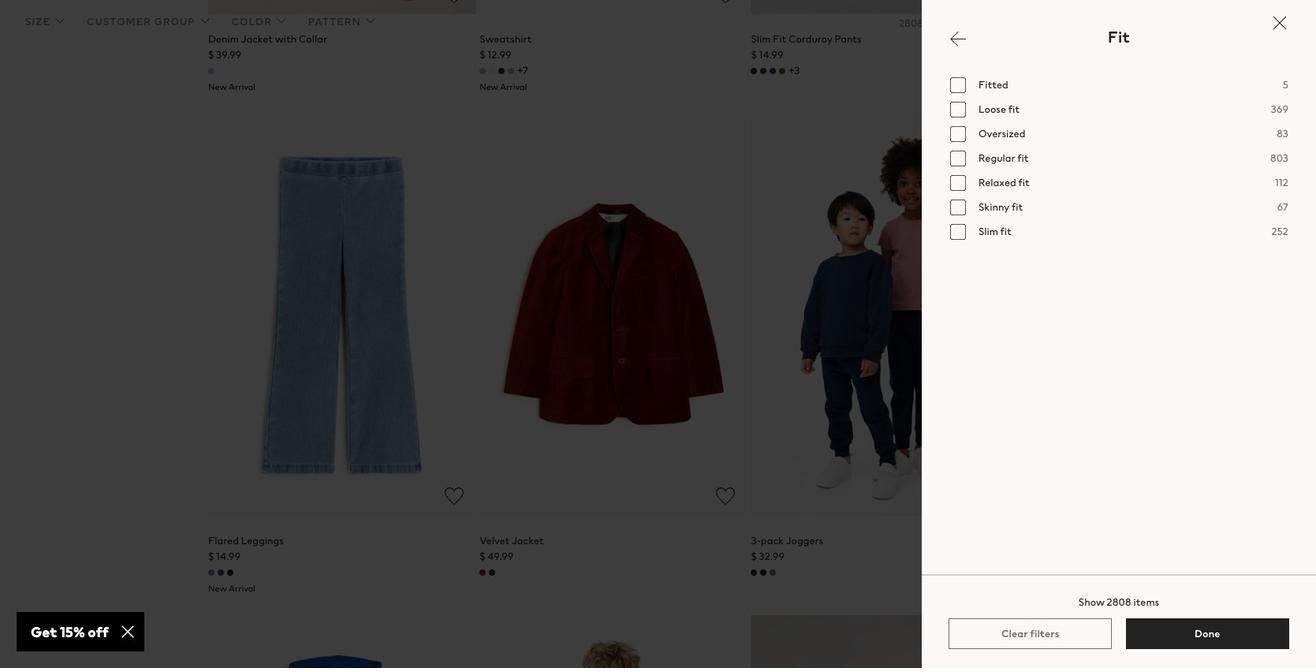 Task type: describe. For each thing, give the bounding box(es) containing it.
arrival inside +7 new arrival
[[500, 80, 527, 93]]

close black image
[[1271, 13, 1290, 32]]

oversized
[[979, 126, 1026, 141]]

skinny fit
[[979, 199, 1023, 214]]

+7 new arrival
[[480, 63, 529, 93]]

embroidered-motif wide leg jeans link
[[1023, 32, 1189, 47]]

14.99 inside slim fit corduroy pants $ 14.99
[[759, 47, 784, 62]]

32.99
[[759, 549, 785, 564]]

velvet jacket model image
[[480, 114, 748, 516]]

clear filters
[[1002, 626, 1060, 641]]

+7
[[518, 63, 529, 78]]

1 horizontal spatial items
[[1134, 595, 1160, 610]]

slim fit
[[979, 224, 1012, 239]]

original
[[1051, 20, 1084, 32]]

fitted
[[979, 77, 1009, 92]]

extra-soft joggers model image
[[480, 616, 748, 668]]

sweatshirt
[[480, 32, 532, 47]]

h&m
[[1023, 20, 1043, 32]]

$ inside the flared leggings $ 14.99
[[208, 549, 214, 564]]

embroidered-
[[1023, 32, 1088, 47]]

h&m x original squishmallows™ embroidered-motif wide leg jeans
[[1023, 20, 1189, 47]]

regular fit
[[979, 150, 1029, 165]]

sequined bomber jacket model image
[[1023, 114, 1291, 516]]

slim fit corduroy pants link
[[751, 32, 862, 47]]

5
[[1284, 77, 1289, 92]]

collar
[[299, 32, 327, 47]]

color
[[232, 14, 272, 29]]

pants
[[835, 32, 862, 47]]

motif
[[1088, 32, 1114, 47]]

fit for regular fit
[[1018, 150, 1029, 165]]

12.99
[[488, 47, 512, 62]]

new arrival for $ 39.99
[[208, 80, 256, 93]]

3-
[[751, 534, 761, 549]]

jeans
[[1162, 32, 1189, 47]]

sweatshirt link
[[480, 32, 532, 47]]

relaxed fit
[[979, 175, 1030, 190]]

jacket for denim
[[241, 32, 273, 47]]

customer group
[[87, 14, 195, 29]]

slim for slim fit
[[979, 224, 999, 239]]

color button
[[232, 11, 291, 33]]

sweatshirt $ 12.99
[[480, 32, 532, 62]]

denim jacket with collar model image
[[208, 0, 477, 14]]

1 horizontal spatial fit
[[1109, 25, 1130, 48]]

flared
[[208, 534, 239, 549]]

customer
[[87, 14, 151, 29]]

joggers
[[786, 534, 824, 549]]

velvet jacket $ 49.99
[[480, 534, 544, 564]]

denim jacket with collar link
[[208, 32, 327, 47]]

pattern button
[[308, 11, 380, 33]]

39.99
[[216, 47, 242, 62]]

patterned half-zip sweatshirt model image
[[751, 616, 1020, 668]]

pattern
[[308, 14, 361, 29]]

velvet
[[480, 534, 510, 549]]

show 2808 items
[[1079, 595, 1160, 610]]

loose
[[979, 101, 1007, 116]]

0 vertical spatial 2808
[[899, 16, 924, 31]]

112
[[1276, 175, 1289, 190]]

2-piece printed sweatshirt set model image
[[208, 616, 477, 668]]

$ inside 'denim jacket with collar $ 39.99'
[[208, 47, 214, 62]]

slim fit corduroy pants model image
[[751, 0, 1020, 14]]

x
[[1045, 20, 1050, 32]]

1 vertical spatial 2808
[[1107, 595, 1132, 610]]

fit for skinny fit
[[1012, 199, 1023, 214]]

jacket for velvet
[[512, 534, 544, 549]]

$ inside the velvet jacket $ 49.99
[[480, 549, 486, 564]]

skinny
[[979, 199, 1010, 214]]



Task type: locate. For each thing, give the bounding box(es) containing it.
fit
[[1009, 101, 1020, 116], [1018, 150, 1029, 165], [1019, 175, 1030, 190], [1012, 199, 1023, 214], [1001, 224, 1012, 239]]

new down 39.99
[[208, 80, 227, 93]]

arrival for leggings
[[229, 583, 256, 595]]

2808 down slim fit corduroy pants model image
[[899, 16, 924, 31]]

1 vertical spatial new arrival
[[208, 583, 256, 595]]

clear
[[1002, 626, 1028, 641]]

1 new arrival from the top
[[208, 80, 256, 93]]

denim jacket with collar $ 39.99
[[208, 32, 327, 62]]

new down 'flared'
[[208, 583, 227, 595]]

new
[[208, 80, 227, 93], [480, 80, 499, 93], [208, 583, 227, 595]]

fit for relaxed fit
[[1019, 175, 1030, 190]]

14.99 down slim fit corduroy pants link
[[759, 47, 784, 62]]

items down slim fit corduroy pants model image
[[926, 16, 952, 31]]

1 horizontal spatial 14.99
[[759, 47, 784, 62]]

corduroy
[[789, 32, 833, 47]]

252
[[1272, 224, 1289, 239]]

2 new arrival from the top
[[208, 583, 256, 595]]

done button
[[1126, 619, 1290, 649]]

$ down slim fit corduroy pants link
[[751, 47, 757, 62]]

0 horizontal spatial 14.99
[[216, 549, 241, 564]]

14.99 down 'flared'
[[216, 549, 241, 564]]

0 horizontal spatial jacket
[[241, 32, 273, 47]]

0 horizontal spatial 2808
[[899, 16, 924, 31]]

+3
[[789, 63, 800, 78]]

velvet jacket link
[[480, 534, 544, 549]]

slim for slim fit corduroy pants $ 14.99
[[751, 32, 771, 47]]

arrival down +7
[[500, 80, 527, 93]]

14.99
[[759, 47, 784, 62], [216, 549, 241, 564]]

new arrival down the flared leggings $ 14.99
[[208, 583, 256, 595]]

done
[[1195, 626, 1221, 641]]

0 vertical spatial new arrival
[[208, 80, 256, 93]]

relaxed
[[979, 175, 1017, 190]]

flared leggings link
[[208, 534, 284, 549]]

size
[[25, 14, 51, 29]]

1 horizontal spatial slim
[[979, 224, 999, 239]]

$ inside 3-pack joggers $ 32.99
[[751, 549, 757, 564]]

show
[[1079, 595, 1105, 610]]

new inside +7 new arrival
[[480, 80, 499, 93]]

803
[[1271, 150, 1289, 165]]

67
[[1278, 199, 1289, 214]]

leggings
[[241, 534, 284, 549]]

$ down 'flared'
[[208, 549, 214, 564]]

new for denim jacket with collar $ 39.99
[[208, 80, 227, 93]]

flared leggings $ 14.99
[[208, 534, 284, 564]]

0 vertical spatial 14.99
[[759, 47, 784, 62]]

0 horizontal spatial slim
[[751, 32, 771, 47]]

1 horizontal spatial 2808
[[1107, 595, 1132, 610]]

fit right the relaxed
[[1019, 175, 1030, 190]]

new arrival
[[208, 80, 256, 93], [208, 583, 256, 595]]

3-pack joggers $ 32.99
[[751, 534, 824, 564]]

0 horizontal spatial items
[[926, 16, 952, 31]]

sweatshirt model image
[[480, 0, 748, 14]]

369
[[1272, 101, 1289, 116]]

leg
[[1142, 32, 1159, 47]]

arrival for jacket
[[229, 80, 256, 93]]

$ inside sweatshirt $ 12.99
[[480, 47, 486, 62]]

fit inside slim fit corduroy pants $ 14.99
[[773, 32, 787, 47]]

customer group button
[[87, 11, 214, 33]]

filters
[[1031, 626, 1060, 641]]

flared leggings model image
[[208, 114, 477, 516]]

fit for loose fit
[[1009, 101, 1020, 116]]

jacket
[[241, 32, 273, 47], [512, 534, 544, 549]]

0 vertical spatial jacket
[[241, 32, 273, 47]]

83
[[1277, 126, 1289, 141]]

loose fit
[[979, 101, 1020, 116]]

1 vertical spatial 14.99
[[216, 549, 241, 564]]

fit right loose
[[1009, 101, 1020, 116]]

$ left 12.99
[[480, 47, 486, 62]]

group
[[154, 14, 195, 29]]

denim
[[208, 32, 239, 47]]

new arrival down 39.99
[[208, 80, 256, 93]]

fit
[[1109, 25, 1130, 48], [773, 32, 787, 47]]

49.99
[[488, 549, 514, 564]]

jacket up 49.99
[[512, 534, 544, 549]]

3-pack chenille socks model image
[[1023, 616, 1291, 668]]

fit down the skinny fit
[[1001, 224, 1012, 239]]

items
[[926, 16, 952, 31], [1134, 595, 1160, 610]]

0 vertical spatial items
[[926, 16, 952, 31]]

$ left 49.99
[[480, 549, 486, 564]]

arrival down 39.99
[[229, 80, 256, 93]]

3-pack joggers model image
[[751, 114, 1020, 516]]

jacket inside the velvet jacket $ 49.99
[[512, 534, 544, 549]]

slim fit corduroy pants $ 14.99
[[751, 32, 862, 62]]

new down 12.99
[[480, 80, 499, 93]]

1 vertical spatial items
[[1134, 595, 1160, 610]]

embroidered-motif wide leg jeans model image
[[1023, 0, 1291, 14]]

$ left 39.99
[[208, 47, 214, 62]]

clear filters button
[[949, 619, 1113, 649]]

regular
[[979, 150, 1016, 165]]

$ down 3-
[[751, 549, 757, 564]]

pack
[[761, 534, 784, 549]]

0 vertical spatial slim
[[751, 32, 771, 47]]

$ inside slim fit corduroy pants $ 14.99
[[751, 47, 757, 62]]

slim
[[751, 32, 771, 47], [979, 224, 999, 239]]

slim down "skinny"
[[979, 224, 999, 239]]

1 vertical spatial slim
[[979, 224, 999, 239]]

2808
[[899, 16, 924, 31], [1107, 595, 1132, 610]]

jacket inside 'denim jacket with collar $ 39.99'
[[241, 32, 273, 47]]

wide
[[1116, 32, 1140, 47]]

2808 right show
[[1107, 595, 1132, 610]]

jacket down 'color'
[[241, 32, 273, 47]]

0 horizontal spatial fit
[[773, 32, 787, 47]]

items up the 3-pack chenille socks model image
[[1134, 595, 1160, 610]]

size button
[[25, 11, 69, 33]]

arrival
[[229, 80, 256, 93], [500, 80, 527, 93], [229, 583, 256, 595]]

new for flared leggings $ 14.99
[[208, 583, 227, 595]]

slim left corduroy
[[751, 32, 771, 47]]

fit right regular
[[1018, 150, 1029, 165]]

1 horizontal spatial jacket
[[512, 534, 544, 549]]

with
[[275, 32, 297, 47]]

3-pack joggers link
[[751, 534, 824, 549]]

fit for slim fit
[[1001, 224, 1012, 239]]

squishmallows™
[[1085, 20, 1150, 32]]

slim inside slim fit corduroy pants $ 14.99
[[751, 32, 771, 47]]

1 vertical spatial jacket
[[512, 534, 544, 549]]

arrival down the flared leggings $ 14.99
[[229, 583, 256, 595]]

2808 items
[[899, 16, 952, 31]]

14.99 inside the flared leggings $ 14.99
[[216, 549, 241, 564]]

new arrival for $ 14.99
[[208, 583, 256, 595]]

$
[[208, 47, 214, 62], [480, 47, 486, 62], [751, 47, 757, 62], [208, 549, 214, 564], [480, 549, 486, 564], [751, 549, 757, 564]]

fit right "skinny"
[[1012, 199, 1023, 214]]



Task type: vqa. For each thing, say whether or not it's contained in the screenshot.
Slim Fit Corduroy Pants Model image
yes



